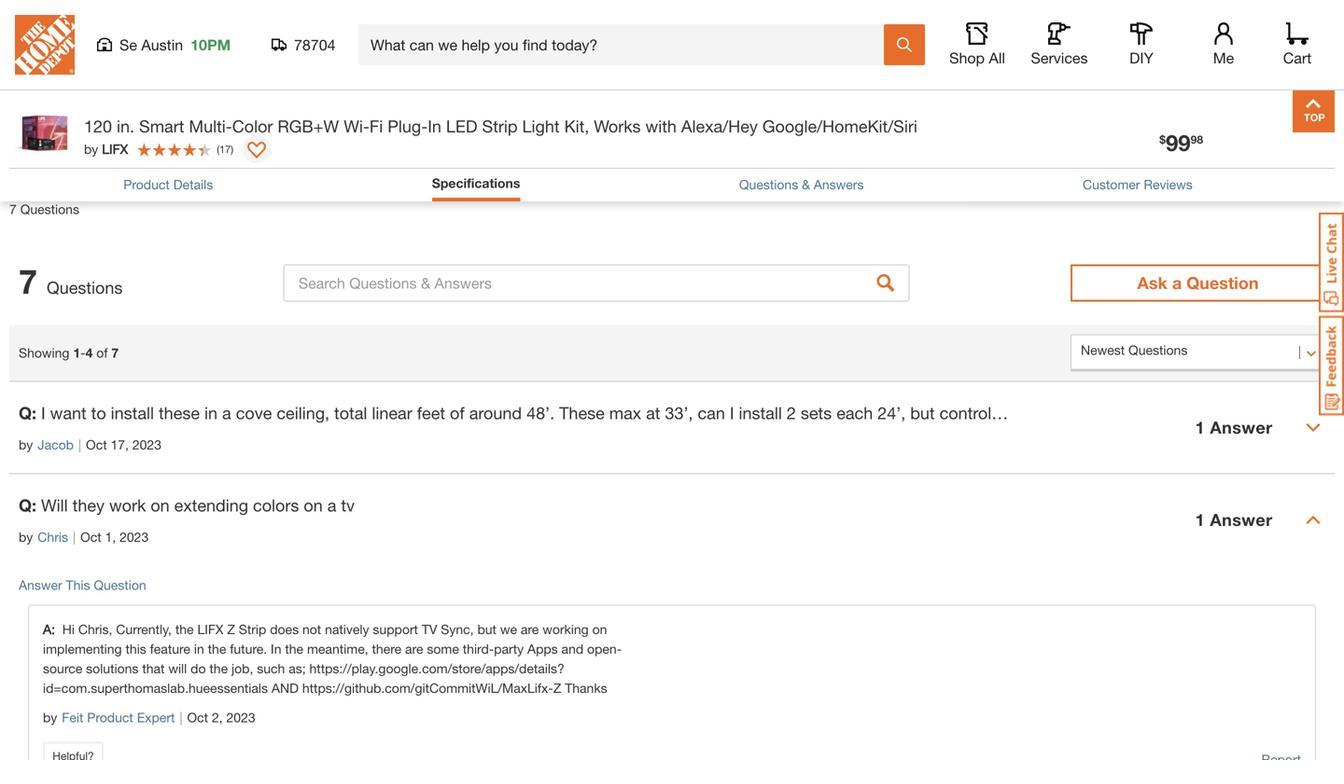 Task type: locate. For each thing, give the bounding box(es) containing it.
1 horizontal spatial &
[[802, 177, 810, 192]]

install
[[111, 403, 154, 423], [739, 403, 782, 423]]

by for i want to install these in a cove ceiling, total linear feet of around 48'. these max at 33', can i install 2 sets each 24', but control with 1 switch and 1 program in the app? i want
[[19, 437, 33, 453]]

2,
[[212, 710, 223, 726]]

0 vertical spatial in
[[428, 116, 441, 136]]

question right ask
[[1187, 273, 1259, 293]]

24',
[[878, 403, 906, 423]]

0 horizontal spatial z
[[227, 622, 235, 637]]

7 up showing
[[19, 261, 37, 301]]

2023 right the 2,
[[226, 710, 255, 726]]

0 vertical spatial with
[[645, 116, 677, 136]]

1 vertical spatial q:
[[19, 496, 36, 516]]

austin
[[141, 36, 183, 54]]

1 horizontal spatial want
[[1312, 403, 1344, 423]]

| right jacob
[[78, 437, 81, 453]]

0 vertical spatial oct
[[86, 437, 107, 453]]

in inside hi chris, currently, the lifx z strip does not natively support tv sync, but we are working on implementing this feature in the future. in the meantime, there are some third-party apps and open- source solutions that will do the job, such as; https://play.google.com/store/apps/details? id=com.superthomaslab.hueessentials and https://github.com/gitcommitwil/maxlifx-z thanks
[[271, 642, 281, 657]]

of right 'feet'
[[450, 403, 465, 423]]

ask a question
[[1137, 273, 1259, 293]]

by for hi chris, currently, the lifx z strip does not natively support tv sync, but we are working on implementing this feature in the future. in the meantime, there are some third-party apps and open- source solutions that will do the job, such as; https://play.google.com/store/apps/details? id=com.superthomaslab.hueessentials and https://github.com/gitcommitwil/maxlifx-z thanks
[[43, 710, 57, 726]]

2 1 answer from the top
[[1195, 510, 1273, 530]]

a right ask
[[1172, 273, 1182, 293]]

0 horizontal spatial a
[[222, 403, 231, 423]]

0 horizontal spatial want
[[50, 403, 86, 423]]

want right app?
[[1312, 403, 1344, 423]]

&
[[95, 172, 107, 192], [802, 177, 810, 192]]

a left tv
[[327, 496, 336, 516]]

of right 4
[[96, 345, 108, 361]]

details
[[173, 177, 213, 192]]

7 questions
[[19, 261, 123, 301]]

strip up future.
[[239, 622, 266, 637]]

What can we help you find today? search field
[[371, 25, 883, 64]]

answers down google/homekit/siri
[[814, 177, 864, 192]]

q: for q: i want to install these in a cove ceiling, total linear feet of around 48'. these max at 33', can i install 2 sets each 24', but control with 1 switch and 1 program in the app? i want
[[19, 403, 36, 423]]

1 vertical spatial 7
[[19, 261, 37, 301]]

on up the open-
[[592, 622, 607, 637]]

1 vertical spatial specifications
[[432, 175, 520, 191]]

0 vertical spatial but
[[910, 403, 935, 423]]

product left details
[[123, 177, 170, 192]]

ask a question button
[[1071, 265, 1325, 302]]

oct left the 2,
[[187, 710, 208, 726]]

in left led
[[428, 116, 441, 136]]

lifx down in.
[[102, 141, 128, 157]]

120 in. smart multi-color rgb+w wi-fi plug-in led strip light kit, works with alexa/hey google/homekit/siri
[[84, 116, 917, 136]]

1 vertical spatial in
[[271, 642, 281, 657]]

1 q: from the top
[[19, 403, 36, 423]]

i up jacob
[[41, 403, 45, 423]]

answers inside questions & answers 7 questions
[[111, 172, 181, 192]]

0 vertical spatial and
[[1099, 403, 1127, 423]]

q: down showing
[[19, 403, 36, 423]]

1 answer left caret image
[[1195, 510, 1273, 530]]

2 horizontal spatial in
[[1214, 403, 1227, 423]]

1 vertical spatial of
[[450, 403, 465, 423]]

install right to
[[111, 403, 154, 423]]

in up such
[[271, 642, 281, 657]]

2 horizontal spatial on
[[592, 622, 607, 637]]

https://github.com/gitcommitwil/maxlifx-
[[302, 681, 553, 696]]

2 horizontal spatial i
[[1303, 403, 1308, 423]]

q:
[[19, 403, 36, 423], [19, 496, 36, 516]]

alexa/hey
[[681, 116, 758, 136]]

natively
[[325, 622, 369, 637]]

120
[[84, 116, 112, 136]]

1 horizontal spatial 7
[[19, 261, 37, 301]]

1 vertical spatial strip
[[239, 622, 266, 637]]

0 vertical spatial |
[[78, 437, 81, 453]]

0 horizontal spatial i
[[41, 403, 45, 423]]

0 horizontal spatial 7
[[9, 202, 17, 217]]

colors
[[253, 496, 299, 516]]

0 vertical spatial 7
[[9, 202, 17, 217]]

z up future.
[[227, 622, 235, 637]]

2 horizontal spatial 7
[[111, 345, 119, 361]]

apps
[[527, 642, 558, 657]]

)
[[231, 143, 233, 155]]

a inside ask a question button
[[1172, 273, 1182, 293]]

answer for i want to install these in a cove ceiling, total linear feet of around 48'. these max at 33', can i install 2 sets each 24', but control with 1 switch and 1 program in the app? i want
[[1210, 418, 1273, 438]]

specifications up by lifx
[[9, 105, 123, 125]]

questions up -
[[47, 278, 123, 298]]

some
[[427, 642, 459, 657]]

1 vertical spatial a
[[222, 403, 231, 423]]

1 horizontal spatial of
[[450, 403, 465, 423]]

want left to
[[50, 403, 86, 423]]

chris button
[[38, 528, 68, 547]]

but right 24',
[[910, 403, 935, 423]]

0 horizontal spatial install
[[111, 403, 154, 423]]

1 vertical spatial oct
[[80, 530, 101, 545]]

by left feit
[[43, 710, 57, 726]]

with right control
[[996, 403, 1027, 423]]

0 vertical spatial of
[[96, 345, 108, 361]]

1 vertical spatial answer
[[1210, 510, 1273, 530]]

answer left 'this' at left
[[19, 578, 62, 593]]

question inside button
[[1187, 273, 1259, 293]]

1
[[73, 345, 80, 361], [1032, 403, 1041, 423], [1132, 403, 1141, 423], [1195, 418, 1205, 438], [1195, 510, 1205, 530]]

cove
[[236, 403, 272, 423]]

2023 right 1,
[[120, 530, 149, 545]]

i right app?
[[1303, 403, 1308, 423]]

tv
[[422, 622, 437, 637]]

0 vertical spatial 1 answer
[[1195, 418, 1273, 438]]

meantime,
[[307, 642, 368, 657]]

0 vertical spatial answer
[[1210, 418, 1273, 438]]

caret image
[[1306, 420, 1321, 435]]

0 horizontal spatial |
[[73, 530, 76, 545]]

q: will they work on extending colors on a tv
[[19, 496, 355, 516]]

lifx up 'do'
[[197, 622, 223, 637]]

product image image
[[14, 100, 75, 161]]

but up third-
[[477, 622, 497, 637]]

1 answer left caret icon
[[1195, 418, 1273, 438]]

chris,
[[78, 622, 112, 637]]

2 vertical spatial |
[[180, 710, 182, 726]]

the up feature
[[175, 622, 194, 637]]

1,
[[105, 530, 116, 545]]

and right 'switch'
[[1099, 403, 1127, 423]]

party
[[494, 642, 524, 657]]

1 vertical spatial question
[[94, 578, 146, 593]]

1 horizontal spatial with
[[996, 403, 1027, 423]]

sets
[[801, 403, 832, 423]]

by left jacob
[[19, 437, 33, 453]]

specifications down led
[[432, 175, 520, 191]]

& down google/homekit/siri
[[802, 177, 810, 192]]

a
[[1172, 273, 1182, 293], [222, 403, 231, 423], [327, 496, 336, 516]]

1 horizontal spatial question
[[1187, 273, 1259, 293]]

product
[[123, 177, 170, 192], [87, 710, 133, 726]]

by down 120
[[84, 141, 98, 157]]

customer reviews button
[[1083, 175, 1193, 195], [1083, 175, 1193, 195]]

0 horizontal spatial but
[[477, 622, 497, 637]]

0 horizontal spatial with
[[645, 116, 677, 136]]

1 vertical spatial z
[[553, 681, 561, 696]]

1 horizontal spatial i
[[730, 403, 734, 423]]

install left 2
[[739, 403, 782, 423]]

in inside hi chris, currently, the lifx z strip does not natively support tv sync, but we are working on implementing this feature in the future. in the meantime, there are some third-party apps and open- source solutions that will do the job, such as; https://play.google.com/store/apps/details? id=com.superthomaslab.hueessentials and https://github.com/gitcommitwil/maxlifx-z thanks
[[194, 642, 204, 657]]

1 vertical spatial product
[[87, 710, 133, 726]]

0 vertical spatial a
[[1172, 273, 1182, 293]]

are right we
[[521, 622, 539, 637]]

max
[[609, 403, 641, 423]]

1 horizontal spatial specifications
[[432, 175, 520, 191]]

i right can
[[730, 403, 734, 423]]

ceiling,
[[277, 403, 330, 423]]

| for want
[[78, 437, 81, 453]]

reviews
[[1144, 177, 1193, 192]]

future.
[[230, 642, 267, 657]]

on right work
[[151, 496, 170, 516]]

linear
[[372, 403, 412, 423]]

will
[[168, 661, 187, 677]]

product inside "questions" element
[[87, 710, 133, 726]]

product details button
[[123, 175, 213, 195], [123, 175, 213, 195]]

in up 'do'
[[194, 642, 204, 657]]

want
[[50, 403, 86, 423], [1312, 403, 1344, 423]]

1 vertical spatial are
[[405, 642, 423, 657]]

0 horizontal spatial strip
[[239, 622, 266, 637]]

by jacob | oct 17, 2023
[[19, 437, 161, 453]]

1 vertical spatial 2023
[[120, 530, 149, 545]]

2023 right 17,
[[132, 437, 161, 453]]

are down the tv
[[405, 642, 423, 657]]

strip right led
[[482, 116, 518, 136]]

the left future.
[[208, 642, 226, 657]]

1 vertical spatial lifx
[[197, 622, 223, 637]]

1 horizontal spatial install
[[739, 403, 782, 423]]

| right expert
[[180, 710, 182, 726]]

oct left 1,
[[80, 530, 101, 545]]

0 horizontal spatial on
[[151, 496, 170, 516]]

product right feit
[[87, 710, 133, 726]]

0 horizontal spatial answers
[[111, 172, 181, 192]]

a left cove
[[222, 403, 231, 423]]

kit,
[[564, 116, 589, 136]]

2 horizontal spatial a
[[1172, 273, 1182, 293]]

in right program
[[1214, 403, 1227, 423]]

0 horizontal spatial lifx
[[102, 141, 128, 157]]

4
[[85, 345, 93, 361]]

by lifx
[[84, 141, 128, 157]]

lifx
[[102, 141, 128, 157], [197, 622, 223, 637]]

0 vertical spatial are
[[521, 622, 539, 637]]

| right the chris
[[73, 530, 76, 545]]

will
[[41, 496, 68, 516]]

1 horizontal spatial answers
[[814, 177, 864, 192]]

the up "as;"
[[285, 642, 303, 657]]

the right 'do'
[[209, 661, 228, 677]]

fi
[[369, 116, 383, 136]]

at
[[646, 403, 660, 423]]

1 horizontal spatial lifx
[[197, 622, 223, 637]]

open-
[[587, 642, 622, 657]]

1 i from the left
[[41, 403, 45, 423]]

0 horizontal spatial &
[[95, 172, 107, 192]]

of
[[96, 345, 108, 361], [450, 403, 465, 423]]

question for answer this question
[[94, 578, 146, 593]]

1 vertical spatial 1 answer
[[1195, 510, 1273, 530]]

strip
[[482, 116, 518, 136], [239, 622, 266, 637]]

1 horizontal spatial are
[[521, 622, 539, 637]]

2 q: from the top
[[19, 496, 36, 516]]

1 vertical spatial with
[[996, 403, 1027, 423]]

1 answer for q: will they work on extending colors on a tv
[[1195, 510, 1273, 530]]

& down by lifx
[[95, 172, 107, 192]]

this
[[66, 578, 90, 593]]

in right these
[[204, 403, 218, 423]]

question
[[1187, 273, 1259, 293], [94, 578, 146, 593]]

1 vertical spatial but
[[477, 622, 497, 637]]

switch
[[1046, 403, 1094, 423]]

0 horizontal spatial and
[[561, 642, 584, 657]]

7 right 4
[[111, 345, 119, 361]]

0 horizontal spatial specifications
[[9, 105, 123, 125]]

around
[[469, 403, 522, 423]]

0 vertical spatial z
[[227, 622, 235, 637]]

showing 1 - 4 of 7
[[19, 345, 119, 361]]

on inside hi chris, currently, the lifx z strip does not natively support tv sync, but we are working on implementing this feature in the future. in the meantime, there are some third-party apps and open- source solutions that will do the job, such as; https://play.google.com/store/apps/details? id=com.superthomaslab.hueessentials and https://github.com/gitcommitwil/maxlifx-z thanks
[[592, 622, 607, 637]]

by left the chris
[[19, 530, 33, 545]]

7 down product image
[[9, 202, 17, 217]]

1 1 answer from the top
[[1195, 418, 1273, 438]]

|
[[78, 437, 81, 453], [73, 530, 76, 545], [180, 710, 182, 726]]

0 vertical spatial 2023
[[132, 437, 161, 453]]

oct left 17,
[[86, 437, 107, 453]]

0 horizontal spatial in
[[194, 642, 204, 657]]

2 vertical spatial a
[[327, 496, 336, 516]]

answers
[[111, 172, 181, 192], [814, 177, 864, 192]]

1 answer for q: i want to install these in a cove ceiling, total linear feet of around 48'. these max at 33', can i install 2 sets each 24', but control with 1 switch and 1 program in the app? i want
[[1195, 418, 1273, 438]]

specifications button
[[0, 81, 1344, 155], [432, 174, 520, 197], [432, 174, 520, 193]]

product details
[[123, 177, 213, 192]]

1 vertical spatial and
[[561, 642, 584, 657]]

with right the works
[[645, 116, 677, 136]]

0 vertical spatial strip
[[482, 116, 518, 136]]

0 horizontal spatial in
[[271, 642, 281, 657]]

color
[[232, 116, 273, 136]]

sync,
[[441, 622, 474, 637]]

https://play.google.com/store/apps/details?
[[309, 661, 565, 677]]

specifications
[[9, 105, 123, 125], [432, 175, 520, 191]]

light
[[522, 116, 560, 136]]

q: left will
[[19, 496, 36, 516]]

0 horizontal spatial question
[[94, 578, 146, 593]]

q: for q: will they work on extending colors on a tv
[[19, 496, 36, 516]]

& for questions & answers 7 questions
[[95, 172, 107, 192]]

1 horizontal spatial |
[[78, 437, 81, 453]]

2 horizontal spatial |
[[180, 710, 182, 726]]

0 vertical spatial question
[[1187, 273, 1259, 293]]

z left thanks
[[553, 681, 561, 696]]

this
[[125, 642, 146, 657]]

1 horizontal spatial in
[[204, 403, 218, 423]]

question right 'this' at left
[[94, 578, 146, 593]]

answers down by lifx
[[111, 172, 181, 192]]

questions & answers 7 questions
[[9, 172, 181, 217]]

answer right program
[[1210, 418, 1273, 438]]

implementing
[[43, 642, 122, 657]]

on left tv
[[304, 496, 323, 516]]

diy
[[1130, 49, 1154, 67]]

of inside "questions" element
[[450, 403, 465, 423]]

2023
[[132, 437, 161, 453], [120, 530, 149, 545], [226, 710, 255, 726]]

1 vertical spatial |
[[73, 530, 76, 545]]

0 vertical spatial product
[[123, 177, 170, 192]]

questions down alexa/hey
[[739, 177, 798, 192]]

answer left caret image
[[1210, 510, 1273, 530]]

and down working
[[561, 642, 584, 657]]

control
[[940, 403, 992, 423]]

& inside questions & answers 7 questions
[[95, 172, 107, 192]]

the home depot logo image
[[15, 15, 75, 75]]

1 horizontal spatial z
[[553, 681, 561, 696]]

7
[[9, 202, 17, 217], [19, 261, 37, 301], [111, 345, 119, 361]]

display image
[[247, 142, 266, 161]]

0 vertical spatial q:
[[19, 403, 36, 423]]



Task type: vqa. For each thing, say whether or not it's contained in the screenshot.
right refrigerator
no



Task type: describe. For each thing, give the bounding box(es) containing it.
answer for will they work on extending colors on a tv
[[1210, 510, 1273, 530]]

me
[[1213, 49, 1234, 67]]

answer this question
[[19, 578, 146, 593]]

& for questions & answers
[[802, 177, 810, 192]]

support
[[373, 622, 418, 637]]

each
[[837, 403, 873, 423]]

$
[[1160, 133, 1166, 146]]

17,
[[111, 437, 129, 453]]

showing
[[19, 345, 69, 361]]

1 install from the left
[[111, 403, 154, 423]]

answers for questions & answers
[[814, 177, 864, 192]]

to
[[91, 403, 106, 423]]

but inside hi chris, currently, the lifx z strip does not natively support tv sync, but we are working on implementing this feature in the future. in the meantime, there are some third-party apps and open- source solutions that will do the job, such as; https://play.google.com/store/apps/details? id=com.superthomaslab.hueessentials and https://github.com/gitcommitwil/maxlifx-z thanks
[[477, 622, 497, 637]]

answers for questions & answers 7 questions
[[111, 172, 181, 192]]

hi chris, currently, the lifx z strip does not natively support tv sync, but we are working on implementing this feature in the future. in the meantime, there are some third-party apps and open- source solutions that will do the job, such as; https://play.google.com/store/apps/details? id=com.superthomaslab.hueessentials and https://github.com/gitcommitwil/maxlifx-z thanks
[[43, 622, 622, 696]]

chris
[[38, 530, 68, 545]]

customer reviews
[[1083, 177, 1193, 192]]

( 17 )
[[217, 143, 233, 155]]

as;
[[289, 661, 306, 677]]

7 inside questions & answers 7 questions
[[9, 202, 17, 217]]

a:
[[43, 622, 62, 637]]

feature
[[150, 642, 190, 657]]

98
[[1191, 133, 1203, 146]]

live chat image
[[1319, 213, 1344, 313]]

1 horizontal spatial in
[[428, 116, 441, 136]]

all
[[989, 49, 1005, 67]]

currently,
[[116, 622, 172, 637]]

2 install from the left
[[739, 403, 782, 423]]

1 horizontal spatial strip
[[482, 116, 518, 136]]

questions inside the 7 questions
[[47, 278, 123, 298]]

wi-
[[344, 116, 369, 136]]

answer this question link
[[19, 578, 146, 593]]

questions element
[[9, 381, 1344, 761]]

lifx inside hi chris, currently, the lifx z strip does not natively support tv sync, but we are working on implementing this feature in the future. in the meantime, there are some third-party apps and open- source solutions that will do the job, such as; https://play.google.com/store/apps/details? id=com.superthomaslab.hueessentials and https://github.com/gitcommitwil/maxlifx-z thanks
[[197, 622, 223, 637]]

these
[[559, 403, 605, 423]]

me button
[[1194, 22, 1254, 67]]

source
[[43, 661, 82, 677]]

questions & answers
[[739, 177, 864, 192]]

0 vertical spatial specifications
[[9, 105, 123, 125]]

by for will they work on extending colors on a tv
[[19, 530, 33, 545]]

oct for they
[[80, 530, 101, 545]]

shop all
[[949, 49, 1005, 67]]

jacob
[[38, 437, 74, 453]]

2
[[787, 403, 796, 423]]

1 horizontal spatial a
[[327, 496, 336, 516]]

2023 for on
[[120, 530, 149, 545]]

99
[[1166, 129, 1191, 156]]

job,
[[231, 661, 253, 677]]

that
[[142, 661, 165, 677]]

and inside hi chris, currently, the lifx z strip does not natively support tv sync, but we are working on implementing this feature in the future. in the meantime, there are some third-party apps and open- source solutions that will do the job, such as; https://play.google.com/store/apps/details? id=com.superthomaslab.hueessentials and https://github.com/gitcommitwil/maxlifx-z thanks
[[561, 642, 584, 657]]

the left app?
[[1232, 403, 1256, 423]]

expert
[[137, 710, 175, 726]]

2 vertical spatial 2023
[[226, 710, 255, 726]]

rgb+w
[[278, 116, 339, 136]]

33',
[[665, 403, 693, 423]]

0 horizontal spatial are
[[405, 642, 423, 657]]

program
[[1146, 403, 1210, 423]]

48'.
[[527, 403, 555, 423]]

do
[[191, 661, 206, 677]]

-
[[80, 345, 85, 361]]

2023 for install
[[132, 437, 161, 453]]

1 horizontal spatial but
[[910, 403, 935, 423]]

third-
[[463, 642, 494, 657]]

by chris | oct 1, 2023
[[19, 530, 149, 545]]

questions down product image
[[9, 172, 91, 192]]

can
[[698, 403, 725, 423]]

0 horizontal spatial of
[[96, 345, 108, 361]]

they
[[72, 496, 105, 516]]

(
[[217, 143, 219, 155]]

these
[[159, 403, 200, 423]]

2 vertical spatial 7
[[111, 345, 119, 361]]

2 want from the left
[[1312, 403, 1344, 423]]

Search Questions & Answers text field
[[283, 265, 910, 302]]

feedback link image
[[1319, 315, 1344, 416]]

question for ask a question
[[1187, 273, 1259, 293]]

services
[[1031, 49, 1088, 67]]

1 horizontal spatial on
[[304, 496, 323, 516]]

3 i from the left
[[1303, 403, 1308, 423]]

1 want from the left
[[50, 403, 86, 423]]

feet
[[417, 403, 445, 423]]

questions up the 7 questions at the top of page
[[20, 202, 79, 217]]

plug-
[[388, 116, 428, 136]]

google/homekit/siri
[[762, 116, 917, 136]]

in.
[[117, 116, 134, 136]]

17
[[219, 143, 231, 155]]

| for they
[[73, 530, 76, 545]]

2 vertical spatial oct
[[187, 710, 208, 726]]

0 vertical spatial lifx
[[102, 141, 128, 157]]

total
[[334, 403, 367, 423]]

10pm
[[191, 36, 231, 54]]

feit product expert button
[[62, 708, 175, 728]]

customer
[[1083, 177, 1140, 192]]

jacob button
[[38, 435, 74, 455]]

q: i want to install these in a cove ceiling, total linear feet of around 48'. these max at 33', can i install 2 sets each 24', but control with 1 switch and 1 program in the app? i want
[[19, 403, 1344, 423]]

hi
[[62, 622, 75, 637]]

with inside "questions" element
[[996, 403, 1027, 423]]

2 i from the left
[[730, 403, 734, 423]]

by feit product expert | oct 2, 2023
[[43, 710, 255, 726]]

caret image
[[1306, 513, 1321, 528]]

78704
[[294, 36, 336, 54]]

led
[[446, 116, 477, 136]]

we
[[500, 622, 517, 637]]

feit
[[62, 710, 83, 726]]

oct for want
[[86, 437, 107, 453]]

and
[[272, 681, 299, 696]]

$ 99 98
[[1160, 129, 1203, 156]]

works
[[594, 116, 641, 136]]

extending
[[174, 496, 248, 516]]

78704 button
[[272, 35, 336, 54]]

2 vertical spatial answer
[[19, 578, 62, 593]]

such
[[257, 661, 285, 677]]

strip inside hi chris, currently, the lifx z strip does not natively support tv sync, but we are working on implementing this feature in the future. in the meantime, there are some third-party apps and open- source solutions that will do the job, such as; https://play.google.com/store/apps/details? id=com.superthomaslab.hueessentials and https://github.com/gitcommitwil/maxlifx-z thanks
[[239, 622, 266, 637]]

1 horizontal spatial and
[[1099, 403, 1127, 423]]

se austin 10pm
[[119, 36, 231, 54]]

there
[[372, 642, 401, 657]]



